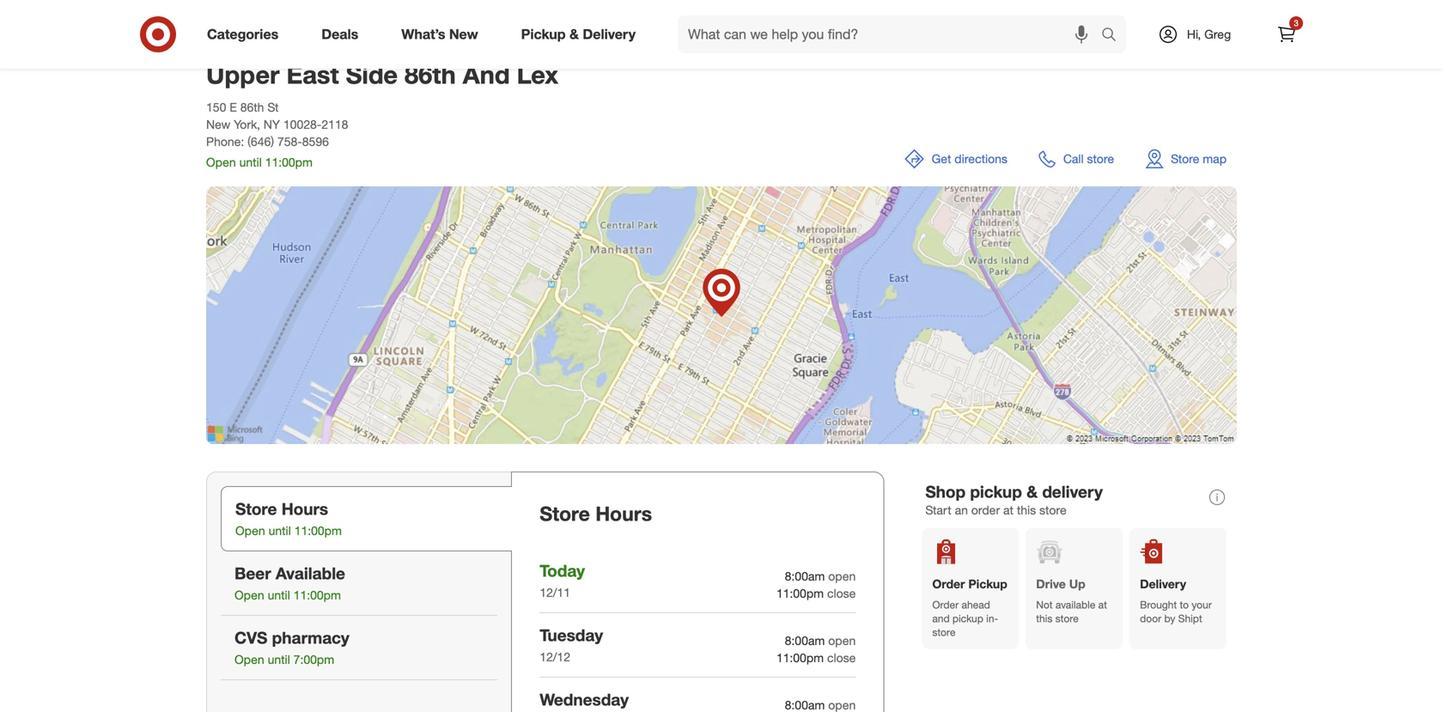 Task type: vqa. For each thing, say whether or not it's contained in the screenshot.


Task type: locate. For each thing, give the bounding box(es) containing it.
at right available
[[1098, 598, 1107, 611]]

8:00am open 11:00pm close
[[776, 569, 856, 601], [776, 633, 856, 665]]

8:00am
[[785, 569, 825, 584], [785, 633, 825, 648]]

1 order from the top
[[932, 577, 965, 592]]

2 8:00am from the top
[[785, 633, 825, 648]]

and for pickup
[[932, 612, 950, 625]]

find a store link
[[206, 27, 279, 44]]

and
[[463, 59, 510, 90], [932, 612, 950, 625]]

shop pickup & delivery start an order at this store
[[925, 482, 1103, 517]]

store up beer
[[235, 499, 277, 519]]

directions
[[955, 151, 1008, 166]]

at inside drive up not available at this store
[[1098, 598, 1107, 611]]

0 horizontal spatial hours
[[282, 499, 328, 519]]

delivery brought to your door by shipt
[[1140, 577, 1212, 625]]

1 horizontal spatial pickup
[[968, 577, 1007, 592]]

0 vertical spatial 86th
[[405, 59, 456, 90]]

store up today
[[540, 502, 590, 526]]

0 horizontal spatial store
[[235, 499, 277, 519]]

86th down the what's
[[405, 59, 456, 90]]

0 vertical spatial pickup
[[970, 482, 1022, 502]]

0 horizontal spatial at
[[1003, 502, 1014, 517]]

8:00am for tuesday
[[785, 633, 825, 648]]

your
[[1192, 598, 1212, 611]]

store map button
[[1135, 138, 1237, 180]]

0 horizontal spatial delivery
[[583, 26, 636, 43]]

hours for store hours
[[596, 502, 652, 526]]

and for lex
[[463, 59, 510, 90]]

12/11
[[540, 585, 570, 600]]

map
[[1203, 151, 1227, 166]]

What can we help you find? suggestions appear below search field
[[678, 15, 1106, 53]]

0 vertical spatial order
[[932, 577, 965, 592]]

phone:
[[206, 134, 244, 149]]

brought
[[1140, 598, 1177, 611]]

1 horizontal spatial at
[[1098, 598, 1107, 611]]

12/12
[[540, 649, 570, 665]]

1 vertical spatial pickup
[[953, 612, 983, 625]]

store hours
[[540, 502, 652, 526]]

drive up not available at this store
[[1036, 577, 1107, 625]]

0 vertical spatial this
[[1017, 502, 1036, 517]]

tuesday 12/12
[[540, 625, 603, 665]]

new
[[449, 26, 478, 43], [206, 117, 230, 132]]

pickup
[[970, 482, 1022, 502], [953, 612, 983, 625]]

upper
[[206, 59, 280, 90]]

shipt
[[1178, 612, 1202, 625]]

0 vertical spatial and
[[463, 59, 510, 90]]

york,
[[234, 117, 260, 132]]

1 vertical spatial and
[[932, 612, 950, 625]]

call store
[[1063, 151, 1114, 166]]

11:00pm
[[265, 155, 313, 170], [294, 523, 342, 538], [776, 586, 824, 601], [293, 588, 341, 603], [776, 650, 824, 665]]

until up beer
[[269, 523, 291, 538]]

1 vertical spatial close
[[827, 650, 856, 665]]

this
[[1017, 502, 1036, 517], [1036, 612, 1053, 625]]

in-
[[986, 612, 998, 625]]

1 vertical spatial 8:00am open 11:00pm close
[[776, 633, 856, 665]]

deals link
[[307, 15, 380, 53]]

by
[[1164, 612, 1175, 625]]

close for tuesday
[[827, 650, 856, 665]]

1 8:00am open 11:00pm close from the top
[[776, 569, 856, 601]]

0 horizontal spatial and
[[463, 59, 510, 90]]

search button
[[1094, 15, 1135, 57]]

store capabilities with hours, vertical tabs tab list
[[206, 472, 512, 712]]

1 horizontal spatial &
[[1027, 482, 1038, 502]]

1 open from the top
[[828, 569, 856, 584]]

2 close from the top
[[827, 650, 856, 665]]

store inside shop pickup & delivery start an order at this store
[[1040, 502, 1067, 517]]

available
[[1056, 598, 1096, 611]]

until down (646)
[[239, 155, 262, 170]]

delivery
[[583, 26, 636, 43], [1140, 577, 1186, 592]]

until down beer
[[268, 588, 290, 603]]

open up beer
[[235, 523, 265, 538]]

open inside 150 e 86th st new york, ny 10028-2118 phone: (646) 758-8596 open until 11:00pm
[[206, 155, 236, 170]]

at
[[1003, 502, 1014, 517], [1098, 598, 1107, 611]]

1 vertical spatial order
[[932, 598, 959, 611]]

new right the what's
[[449, 26, 478, 43]]

1 vertical spatial at
[[1098, 598, 1107, 611]]

pickup up lex
[[521, 26, 566, 43]]

1 vertical spatial this
[[1036, 612, 1053, 625]]

0 horizontal spatial new
[[206, 117, 230, 132]]

cvs
[[235, 628, 267, 648]]

0 horizontal spatial 86th
[[240, 100, 264, 115]]

side
[[346, 59, 398, 90]]

open inside cvs pharmacy open until 7:00pm
[[235, 652, 264, 667]]

1 vertical spatial pickup
[[968, 577, 1007, 592]]

open
[[828, 569, 856, 584], [828, 633, 856, 648]]

st
[[267, 100, 279, 115]]

1 vertical spatial delivery
[[1140, 577, 1186, 592]]

and inside the order pickup order ahead and pickup in- store
[[932, 612, 950, 625]]

what's
[[401, 26, 445, 43]]

8:00am for today
[[785, 569, 825, 584]]

open down phone: at the top left
[[206, 155, 236, 170]]

until inside beer available open until 11:00pm
[[268, 588, 290, 603]]

1 vertical spatial 8:00am
[[785, 633, 825, 648]]

0 vertical spatial at
[[1003, 502, 1014, 517]]

pickup inside shop pickup & delivery start an order at this store
[[970, 482, 1022, 502]]

east
[[286, 59, 339, 90]]

this down not
[[1036, 612, 1053, 625]]

hours
[[282, 499, 328, 519], [596, 502, 652, 526]]

& inside shop pickup & delivery start an order at this store
[[1027, 482, 1038, 502]]

8:00am open 11:00pm close for today
[[776, 569, 856, 601]]

search
[[1094, 28, 1135, 44]]

store
[[1171, 151, 1200, 166], [235, 499, 277, 519], [540, 502, 590, 526]]

order up the ahead
[[932, 577, 965, 592]]

1 vertical spatial &
[[1027, 482, 1038, 502]]

open inside beer available open until 11:00pm
[[235, 588, 264, 603]]

open down cvs
[[235, 652, 264, 667]]

at inside shop pickup & delivery start an order at this store
[[1003, 502, 1014, 517]]

store inside store hours open until 11:00pm
[[235, 499, 277, 519]]

store left "map"
[[1171, 151, 1200, 166]]

3
[[1294, 18, 1299, 28]]

until left 7:00pm
[[268, 652, 290, 667]]

this right order
[[1017, 502, 1036, 517]]

and left in-
[[932, 612, 950, 625]]

open down beer
[[235, 588, 264, 603]]

1 horizontal spatial new
[[449, 26, 478, 43]]

0 horizontal spatial pickup
[[521, 26, 566, 43]]

open for beer available
[[235, 588, 264, 603]]

0 vertical spatial open
[[828, 569, 856, 584]]

today 12/11
[[540, 561, 585, 600]]

1 horizontal spatial and
[[932, 612, 950, 625]]

1 vertical spatial new
[[206, 117, 230, 132]]

until
[[239, 155, 262, 170], [269, 523, 291, 538], [268, 588, 290, 603], [268, 652, 290, 667]]

11:00pm inside store hours open until 11:00pm
[[294, 523, 342, 538]]

call store button
[[1028, 138, 1125, 180]]

0 horizontal spatial &
[[570, 26, 579, 43]]

until inside 150 e 86th st new york, ny 10028-2118 phone: (646) 758-8596 open until 11:00pm
[[239, 155, 262, 170]]

order
[[932, 577, 965, 592], [932, 598, 959, 611]]

get directions
[[932, 151, 1008, 166]]

10028-
[[283, 117, 322, 132]]

until inside cvs pharmacy open until 7:00pm
[[268, 652, 290, 667]]

an
[[955, 502, 968, 517]]

&
[[570, 26, 579, 43], [1027, 482, 1038, 502]]

close
[[827, 586, 856, 601], [827, 650, 856, 665]]

until inside store hours open until 11:00pm
[[269, 523, 291, 538]]

150
[[206, 100, 226, 115]]

1 vertical spatial open
[[828, 633, 856, 648]]

e
[[230, 100, 237, 115]]

and left lex
[[463, 59, 510, 90]]

get
[[932, 151, 951, 166]]

0 vertical spatial &
[[570, 26, 579, 43]]

pickup up order
[[970, 482, 1022, 502]]

1 horizontal spatial store
[[540, 502, 590, 526]]

1 vertical spatial 86th
[[240, 100, 264, 115]]

lex
[[517, 59, 558, 90]]

order left the ahead
[[932, 598, 959, 611]]

2 horizontal spatial store
[[1171, 151, 1200, 166]]

0 vertical spatial 8:00am open 11:00pm close
[[776, 569, 856, 601]]

2 8:00am open 11:00pm close from the top
[[776, 633, 856, 665]]

delivery inside delivery brought to your door by shipt
[[1140, 577, 1186, 592]]

1 8:00am from the top
[[785, 569, 825, 584]]

not
[[1036, 598, 1053, 611]]

hours inside store hours open until 11:00pm
[[282, 499, 328, 519]]

open
[[206, 155, 236, 170], [235, 523, 265, 538], [235, 588, 264, 603], [235, 652, 264, 667]]

11:00pm inside beer available open until 11:00pm
[[293, 588, 341, 603]]

86th up york,
[[240, 100, 264, 115]]

open inside store hours open until 11:00pm
[[235, 523, 265, 538]]

2 open from the top
[[828, 633, 856, 648]]

0 vertical spatial 8:00am
[[785, 569, 825, 584]]

open for store hours
[[235, 523, 265, 538]]

1 close from the top
[[827, 586, 856, 601]]

758-
[[277, 134, 302, 149]]

pickup up the ahead
[[968, 577, 1007, 592]]

1 horizontal spatial 86th
[[405, 59, 456, 90]]

categories
[[207, 26, 279, 43]]

1 horizontal spatial delivery
[[1140, 577, 1186, 592]]

0 vertical spatial delivery
[[583, 26, 636, 43]]

at right order
[[1003, 502, 1014, 517]]

delivery
[[1042, 482, 1103, 502]]

pickup inside the order pickup order ahead and pickup in- store
[[968, 577, 1007, 592]]

store inside button
[[1171, 151, 1200, 166]]

new down 150
[[206, 117, 230, 132]]

86th inside 150 e 86th st new york, ny 10028-2118 phone: (646) 758-8596 open until 11:00pm
[[240, 100, 264, 115]]

store map
[[1171, 151, 1227, 166]]

new inside 150 e 86th st new york, ny 10028-2118 phone: (646) 758-8596 open until 11:00pm
[[206, 117, 230, 132]]

86th
[[405, 59, 456, 90], [240, 100, 264, 115]]

deals
[[321, 26, 358, 43]]

0 vertical spatial close
[[827, 586, 856, 601]]

pickup down the ahead
[[953, 612, 983, 625]]

150 e 86th st new york, ny 10028-2118 phone: (646) 758-8596 open until 11:00pm
[[206, 100, 348, 170]]

store for store hours
[[540, 502, 590, 526]]

1 horizontal spatial hours
[[596, 502, 652, 526]]



Task type: describe. For each thing, give the bounding box(es) containing it.
get directions link
[[894, 138, 1018, 180]]

pickup & delivery link
[[507, 15, 657, 53]]

3 link
[[1268, 15, 1306, 53]]

close for today
[[827, 586, 856, 601]]

(646)
[[248, 134, 274, 149]]

2118
[[322, 117, 348, 132]]

wednesday
[[540, 690, 629, 710]]

store inside call store button
[[1087, 151, 1114, 166]]

order
[[971, 502, 1000, 517]]

upper east side 86th and lex map image
[[206, 186, 1237, 444]]

beer available open until 11:00pm
[[235, 564, 345, 603]]

store inside the order pickup order ahead and pickup in- store
[[932, 626, 956, 639]]

available
[[276, 564, 345, 583]]

up
[[1069, 577, 1086, 592]]

upper east side 86th and lex
[[206, 59, 558, 90]]

drive
[[1036, 577, 1066, 592]]

open for cvs pharmacy
[[235, 652, 264, 667]]

0 vertical spatial pickup
[[521, 26, 566, 43]]

tuesday
[[540, 625, 603, 645]]

store hours open until 11:00pm
[[235, 499, 342, 538]]

8596
[[302, 134, 329, 149]]

what's new link
[[387, 15, 500, 53]]

store inside drive up not available at this store
[[1055, 612, 1079, 625]]

to
[[1180, 598, 1189, 611]]

door
[[1140, 612, 1162, 625]]

ahead
[[962, 598, 990, 611]]

order pickup order ahead and pickup in- store
[[932, 577, 1007, 639]]

hi,
[[1187, 27, 1201, 42]]

pickup inside the order pickup order ahead and pickup in- store
[[953, 612, 983, 625]]

0 vertical spatial new
[[449, 26, 478, 43]]

call
[[1063, 151, 1084, 166]]

what's new
[[401, 26, 478, 43]]

open for today
[[828, 569, 856, 584]]

until for cvs
[[268, 652, 290, 667]]

until for store
[[269, 523, 291, 538]]

today
[[540, 561, 585, 581]]

cvs pharmacy open until 7:00pm
[[235, 628, 349, 667]]

7:00pm
[[293, 652, 334, 667]]

find
[[206, 27, 233, 44]]

beer
[[235, 564, 271, 583]]

11:00pm inside 150 e 86th st new york, ny 10028-2118 phone: (646) 758-8596 open until 11:00pm
[[265, 155, 313, 170]]

open for tuesday
[[828, 633, 856, 648]]

2 order from the top
[[932, 598, 959, 611]]

find a store
[[206, 27, 279, 44]]

start
[[925, 502, 952, 517]]

hours for store hours open until 11:00pm
[[282, 499, 328, 519]]

pickup & delivery
[[521, 26, 636, 43]]

store for store hours open until 11:00pm
[[235, 499, 277, 519]]

pharmacy
[[272, 628, 349, 648]]

hi, greg
[[1187, 27, 1231, 42]]

this inside drive up not available at this store
[[1036, 612, 1053, 625]]

store for store map
[[1171, 151, 1200, 166]]

this inside shop pickup & delivery start an order at this store
[[1017, 502, 1036, 517]]

greg
[[1204, 27, 1231, 42]]

until for beer
[[268, 588, 290, 603]]

& inside pickup & delivery link
[[570, 26, 579, 43]]

categories link
[[192, 15, 300, 53]]

a
[[236, 27, 244, 44]]

shop
[[925, 482, 966, 502]]

ny
[[264, 117, 280, 132]]

8:00am open 11:00pm close for tuesday
[[776, 633, 856, 665]]



